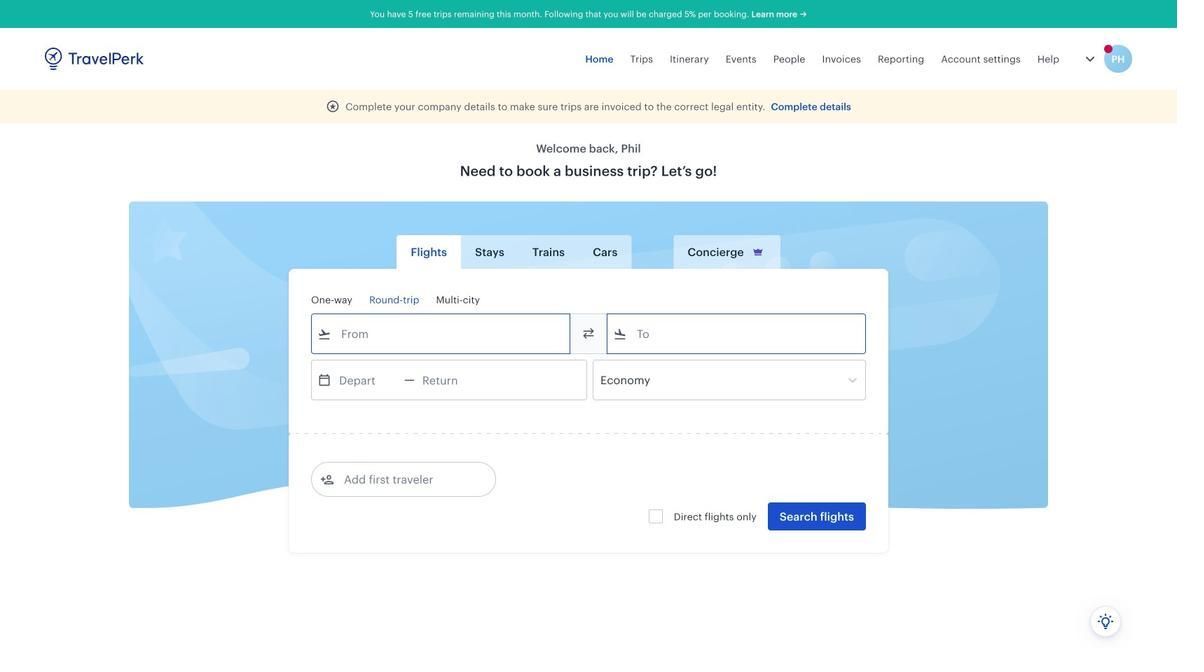 Task type: describe. For each thing, give the bounding box(es) containing it.
Return text field
[[415, 361, 488, 400]]



Task type: locate. For each thing, give the bounding box(es) containing it.
To search field
[[627, 323, 847, 346]]

From search field
[[331, 323, 552, 346]]

Add first traveler search field
[[334, 469, 480, 491]]

Depart text field
[[331, 361, 404, 400]]



